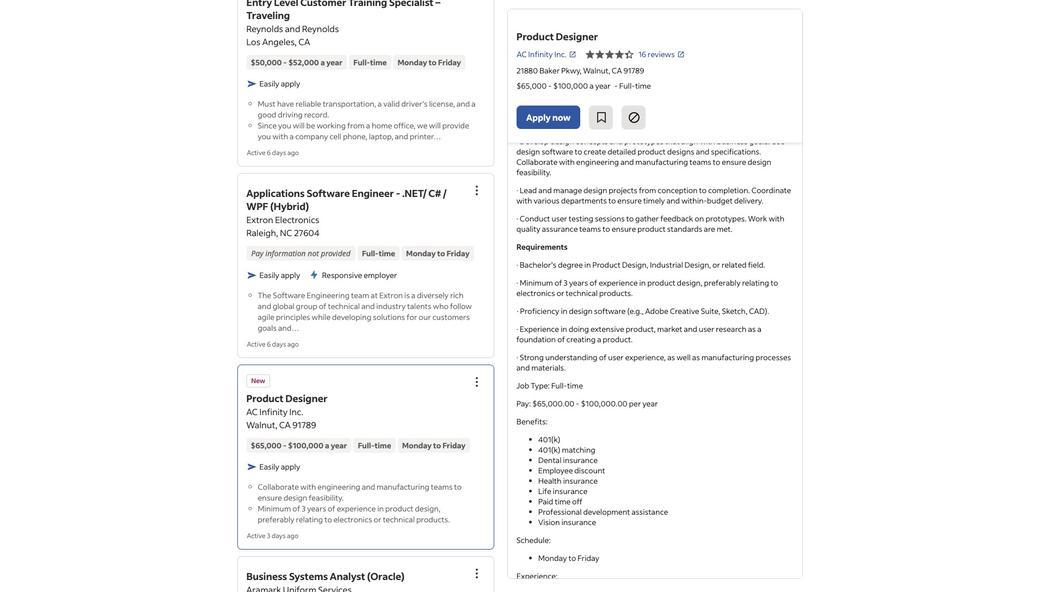 Task type: describe. For each thing, give the bounding box(es) containing it.
product designer button
[[247, 392, 328, 405]]

3 days from the top
[[272, 532, 286, 540]]

$50,000
[[251, 57, 282, 68]]

reviews
[[648, 49, 675, 60]]

in inside collaborate with engineering and manufacturing teams to ensure design feasibility. minimum of 3 years of experience in product design, preferably relating to electronics or technical products.
[[378, 504, 384, 514]]

91789 for ac infinity inc. walnut, ca 91789
[[293, 419, 316, 431]]

with up manage
[[560, 157, 575, 167]]

software inside · develop design concepts and prototypes that align with business goals. use design software to create detailed product designs and specifications. collaborate with engineering and manufacturing teams to ensure design feasibility.
[[542, 146, 574, 157]]

company
[[296, 131, 328, 142]]

extron inside applications software engineer - .net/ c# / wpf (hybrid) extron electronics raleigh, nc 27604
[[247, 214, 274, 226]]

not interested image
[[628, 111, 641, 124]]

foundation
[[517, 334, 557, 345]]

2 design, from the left
[[685, 260, 712, 270]]

gather
[[636, 213, 660, 224]]

software for engineering
[[273, 290, 305, 301]]

experience inside · minimum of 3 years of experience in product design, preferably relating to electronics or technical products.
[[600, 278, 639, 288]]

2 easily from the top
[[260, 270, 280, 280]]

are
[[705, 224, 716, 234]]

2 will from the left
[[429, 120, 441, 131]]

manufacturing inside · strong understanding of user experience, as well as manufacturing processes and materials.
[[702, 352, 755, 363]]

analyst
[[330, 570, 365, 583]]

0 vertical spatial designer
[[557, 30, 599, 43]]

dental
[[539, 455, 562, 466]]

goals.
[[750, 136, 771, 146]]

budget
[[708, 195, 733, 206]]

of inside the software engineering team at extron is a diversely rich and global group of technical and industry talents who follow agile principles while developing solutions for our customers goals and…
[[319, 301, 327, 312]]

vision
[[539, 517, 561, 528]]

is
[[405, 290, 410, 301]]

adobe
[[646, 306, 669, 316]]

friday for reynolds and reynolds
[[438, 57, 461, 68]]

materials.
[[532, 363, 566, 373]]

projects
[[609, 185, 638, 195]]

relating inside collaborate with engineering and manufacturing teams to ensure design feasibility. minimum of 3 years of experience in product design, preferably relating to electronics or technical products.
[[296, 515, 323, 525]]

$65,000 - $100,000 a year - full-time
[[517, 81, 652, 91]]

full- for ac infinity inc.
[[358, 441, 375, 451]]

2 401(k) from the top
[[539, 445, 561, 455]]

teams inside · conduct user testing sessions to gather feedback on prototypes. work with quality assurance teams to ensure product standards are met.
[[580, 224, 602, 234]]

nc
[[280, 227, 292, 239]]

design down goals.
[[749, 157, 772, 167]]

our
[[419, 312, 431, 323]]

3 inside collaborate with engineering and manufacturing teams to ensure design feasibility. minimum of 3 years of experience in product design, preferably relating to electronics or technical products.
[[302, 504, 306, 514]]

in inside · minimum of 3 years of experience in product design, preferably relating to electronics or technical products.
[[640, 278, 647, 288]]

ac infinity inc. link
[[517, 49, 577, 60]]

extensive
[[591, 324, 625, 334]]

product for to
[[386, 504, 414, 514]]

year for $65,000 - $100,000 a year - full-time
[[596, 81, 611, 91]]

entry
[[247, 0, 272, 9]]

laptop,
[[369, 131, 394, 142]]

· for · develop design concepts and prototypes that align with business goals. use design software to create detailed product designs and specifications. collaborate with engineering and manufacturing teams to ensure design feasibility.
[[517, 136, 519, 146]]

ago for (hybrid)
[[288, 340, 299, 349]]

full-time for -
[[362, 248, 396, 259]]

c#
[[429, 187, 442, 200]]

standards
[[668, 224, 703, 234]]

monday to friday for extron electronics
[[406, 248, 470, 259]]

full-time for training
[[354, 57, 387, 68]]

responsive employer
[[322, 270, 397, 281]]

follow
[[450, 301, 472, 312]]

infinity for ac infinity inc.
[[529, 49, 553, 60]]

1 vertical spatial product designer
[[247, 392, 328, 405]]

user inside · strong understanding of user experience, as well as manufacturing processes and materials.
[[609, 352, 624, 363]]

16 reviews link
[[639, 49, 685, 60]]

full- for reynolds and reynolds
[[354, 57, 371, 68]]

diversely
[[417, 290, 449, 301]]

or inside collaborate with engineering and manufacturing teams to ensure design feasibility. minimum of 3 years of experience in product design, preferably relating to electronics or technical products.
[[374, 515, 382, 525]]

prototypes
[[625, 136, 664, 146]]

design inside · lead and manage design projects from conception to completion. coordinate with various departments to ensure timely and within-budget delivery.
[[584, 185, 608, 195]]

· for · strong understanding of user experience, as well as manufacturing processes and materials.
[[517, 352, 519, 363]]

principles
[[276, 312, 310, 323]]

from inside · lead and manage design projects from conception to completion. coordinate with various departments to ensure timely and within-budget delivery.
[[640, 185, 657, 195]]

delivery.
[[735, 195, 764, 206]]

· for · bachelor's degree in product design, industrial design, or related field.
[[517, 260, 519, 270]]

reliable
[[296, 99, 321, 109]]

insurance up 'professional'
[[554, 486, 588, 497]]

of inside · strong understanding of user experience, as well as manufacturing processes and materials.
[[600, 352, 607, 363]]

apply now
[[527, 111, 571, 123]]

$100,000 for $65,000 - $100,000 a year - full-time
[[554, 81, 589, 91]]

manage
[[554, 185, 583, 195]]

manufacturing inside · develop design concepts and prototypes that align with business goals. use design software to create detailed product designs and specifications. collaborate with engineering and manufacturing teams to ensure design feasibility.
[[636, 157, 689, 167]]

pay
[[251, 248, 264, 259]]

- right $65,000.00
[[577, 399, 580, 409]]

information
[[266, 248, 306, 259]]

(oracle)
[[367, 570, 405, 583]]

3 ago from the top
[[287, 532, 299, 540]]

angeles,
[[262, 36, 297, 47]]

(hybrid)
[[270, 200, 309, 213]]

3 inside · minimum of 3 years of experience in product design, preferably relating to electronics or technical products.
[[564, 278, 568, 288]]

assurance
[[543, 224, 579, 234]]

active 6 days ago for wpf
[[247, 340, 299, 349]]

responsive
[[322, 270, 362, 281]]

years inside collaborate with engineering and manufacturing teams to ensure design feasibility. minimum of 3 years of experience in product design, preferably relating to electronics or technical products.
[[307, 504, 326, 514]]

the software engineering team at extron is a diversely rich and global group of technical and industry talents who follow agile principles while developing solutions for our customers goals and…
[[258, 290, 472, 333]]

with right 'align'
[[701, 136, 716, 146]]

we
[[417, 120, 428, 131]]

per
[[630, 399, 642, 409]]

proficiency
[[520, 306, 560, 316]]

industrial
[[651, 260, 684, 270]]

days for and
[[272, 149, 286, 157]]

detailed
[[608, 146, 637, 157]]

with inside · lead and manage design projects from conception to completion. coordinate with various departments to ensure timely and within-budget delivery.
[[517, 195, 533, 206]]

(e.g.,
[[628, 306, 644, 316]]

relating inside · minimum of 3 years of experience in product design, preferably relating to electronics or technical products.
[[743, 278, 770, 288]]

inc. for ac infinity inc.
[[555, 49, 567, 60]]

· develop design concepts and prototypes that align with business goals. use design software to create detailed product designs and specifications. collaborate with engineering and manufacturing teams to ensure design feasibility.
[[517, 136, 786, 177]]

within-
[[682, 195, 708, 206]]

infinity for ac infinity inc. walnut, ca 91789
[[260, 406, 288, 418]]

minimum inside collaborate with engineering and manufacturing teams to ensure design feasibility. minimum of 3 years of experience in product design, preferably relating to electronics or technical products.
[[258, 504, 291, 514]]

.net/
[[402, 187, 427, 200]]

2 vertical spatial full-time
[[358, 441, 392, 451]]

1 vertical spatial designer
[[286, 392, 328, 405]]

for
[[407, 312, 417, 323]]

job actions for product designer is collapsed image
[[471, 376, 484, 389]]

1 horizontal spatial you
[[278, 120, 292, 131]]

0 horizontal spatial you
[[258, 131, 271, 142]]

monday for ac infinity inc.
[[402, 441, 432, 451]]

applications software engineer - .net/ c# / wpf (hybrid) button
[[247, 187, 447, 213]]

working
[[317, 120, 346, 131]]

· lead and manage design projects from conception to completion. coordinate with various departments to ensure timely and within-budget delivery.
[[517, 185, 792, 206]]

year for $50,000 - $52,000 a year
[[327, 57, 343, 68]]

engineering inside · develop design concepts and prototypes that align with business goals. use design software to create detailed product designs and specifications. collaborate with engineering and manufacturing teams to ensure design feasibility.
[[577, 157, 620, 167]]

with inside · conduct user testing sessions to gather feedback on prototypes. work with quality assurance teams to ensure product standards are met.
[[770, 213, 785, 224]]

and inside collaborate with engineering and manufacturing teams to ensure design feasibility. minimum of 3 years of experience in product design, preferably relating to electronics or technical products.
[[362, 482, 376, 492]]

preferably inside · minimum of 3 years of experience in product design, preferably relating to electronics or technical products.
[[705, 278, 741, 288]]

cad).
[[750, 306, 770, 316]]

ensure inside · develop design concepts and prototypes that align with business goals. use design software to create detailed product designs and specifications. collaborate with engineering and manufacturing teams to ensure design feasibility.
[[723, 157, 747, 167]]

easily apply for ac infinity inc.
[[260, 462, 300, 472]]

friday for ac infinity inc.
[[443, 441, 466, 451]]

product inside · minimum of 3 years of experience in product design, preferably relating to electronics or technical products.
[[648, 278, 676, 288]]

ensure inside · lead and manage design projects from conception to completion. coordinate with various departments to ensure timely and within-budget delivery.
[[618, 195, 643, 206]]

$50,000 - $52,000 a year
[[251, 57, 343, 68]]

wpf
[[247, 200, 268, 213]]

employer
[[364, 270, 397, 281]]

· conduct user testing sessions to gather feedback on prototypes. work with quality assurance teams to ensure product standards are met.
[[517, 213, 785, 234]]

- inside applications software engineer - .net/ c# / wpf (hybrid) extron electronics raleigh, nc 27604
[[396, 187, 400, 200]]

not
[[308, 248, 319, 259]]

walnut, for inc.
[[247, 419, 278, 431]]

monday for reynolds and reynolds
[[398, 57, 428, 68]]

engineering inside collaborate with engineering and manufacturing teams to ensure design feasibility. minimum of 3 years of experience in product design, preferably relating to electronics or technical products.
[[318, 482, 361, 492]]

professional
[[539, 507, 582, 517]]

ac for ac infinity inc.
[[517, 49, 527, 60]]

sketch,
[[722, 306, 748, 316]]

insurance right "dental"
[[564, 455, 598, 466]]

record.
[[304, 110, 329, 120]]

market
[[658, 324, 683, 334]]

electronics inside collaborate with engineering and manufacturing teams to ensure design feasibility. minimum of 3 years of experience in product design, preferably relating to electronics or technical products.
[[334, 515, 372, 525]]

insurance up off
[[564, 476, 599, 486]]

collaborate inside · develop design concepts and prototypes that align with business goals. use design software to create detailed product designs and specifications. collaborate with engineering and manufacturing teams to ensure design feasibility.
[[517, 157, 558, 167]]

matching
[[563, 445, 596, 455]]

experience:
[[517, 571, 558, 582]]

experience inside collaborate with engineering and manufacturing teams to ensure design feasibility. minimum of 3 years of experience in product design, preferably relating to electronics or technical products.
[[337, 504, 376, 514]]

bachelor's
[[520, 260, 557, 270]]

time inside 401(k) 401(k) matching dental insurance employee discount health insurance life insurance paid time off professional development assistance vision insurance
[[556, 497, 571, 507]]

entry level customer training specialist – traveling reynolds and reynolds los angeles, ca
[[247, 0, 441, 47]]

now
[[553, 111, 571, 123]]

year for $65,000 - $100,000 a year
[[331, 441, 347, 451]]

prototypes.
[[706, 213, 747, 224]]

phone,
[[343, 131, 368, 142]]

engineering
[[307, 290, 350, 301]]

1 vertical spatial software
[[595, 306, 626, 316]]

conception
[[658, 185, 698, 195]]

ac infinity inc.
[[517, 49, 567, 60]]

27604
[[294, 227, 320, 239]]

monday for extron electronics
[[406, 248, 436, 259]]

91789 for 21880 baker pkwy, walnut, ca 91789
[[624, 65, 645, 76]]

active for reynolds
[[247, 149, 266, 157]]

customer
[[301, 0, 347, 9]]

timely
[[644, 195, 666, 206]]

designs
[[668, 146, 695, 157]]

technical inside collaborate with engineering and manufacturing teams to ensure design feasibility. minimum of 3 years of experience in product design, preferably relating to electronics or technical products.
[[383, 515, 415, 525]]

align
[[682, 136, 699, 146]]

systems
[[289, 570, 328, 583]]

with inside collaborate with engineering and manufacturing teams to ensure design feasibility. minimum of 3 years of experience in product design, preferably relating to electronics or technical products.
[[301, 482, 316, 492]]

rich
[[450, 290, 464, 301]]

2 vertical spatial product
[[247, 392, 284, 405]]

type:
[[531, 381, 550, 391]]

4.3 out of 5 stars image
[[586, 48, 635, 61]]

goals
[[258, 323, 277, 333]]

2 vertical spatial 3
[[267, 532, 271, 540]]

2 reynolds from the left
[[302, 23, 339, 34]]

0 vertical spatial or
[[713, 260, 721, 270]]

design, inside · minimum of 3 years of experience in product design, preferably relating to electronics or technical products.
[[678, 278, 703, 288]]

business systems analyst (oracle)
[[247, 570, 405, 583]]

testing
[[569, 213, 594, 224]]

apply for ac infinity inc.
[[281, 462, 300, 472]]



Task type: vqa. For each thing, say whether or not it's contained in the screenshot.
SKETCH,
yes



Task type: locate. For each thing, give the bounding box(es) containing it.
inc. for ac infinity inc. walnut, ca 91789
[[290, 406, 304, 418]]

friday for extron electronics
[[447, 248, 470, 259]]

· inside · strong understanding of user experience, as well as manufacturing processes and materials.
[[517, 352, 519, 363]]

in inside · experience in doing extensive product, market and user research as a foundation of creating a product.
[[561, 324, 568, 334]]

research
[[717, 324, 747, 334]]

full- for extron electronics
[[362, 248, 379, 259]]

you down driving
[[278, 120, 292, 131]]

0 horizontal spatial $65,000
[[251, 441, 282, 451]]

with
[[273, 131, 288, 142], [701, 136, 716, 146], [560, 157, 575, 167], [517, 195, 533, 206], [770, 213, 785, 224], [301, 482, 316, 492]]

product designer up ac infinity inc. walnut, ca 91789
[[247, 392, 328, 405]]

degree
[[559, 260, 584, 270]]

active up business
[[247, 532, 266, 540]]

experience
[[600, 278, 639, 288], [337, 504, 376, 514]]

ca up $52,000
[[299, 36, 310, 47]]

· left lead
[[517, 185, 519, 195]]

apply
[[527, 111, 551, 123]]

product inside collaborate with engineering and manufacturing teams to ensure design feasibility. minimum of 3 years of experience in product design, preferably relating to electronics or technical products.
[[386, 504, 414, 514]]

1 vertical spatial apply
[[281, 270, 300, 280]]

1 vertical spatial design,
[[415, 504, 441, 514]]

product right degree
[[593, 260, 621, 270]]

team
[[351, 290, 369, 301]]

must
[[258, 99, 276, 109]]

collaborate down $65,000 - $100,000 a year
[[258, 482, 299, 492]]

preferably inside collaborate with engineering and manufacturing teams to ensure design feasibility. minimum of 3 years of experience in product design, preferably relating to electronics or technical products.
[[258, 515, 295, 525]]

3 active from the top
[[247, 532, 266, 540]]

ac for ac infinity inc. walnut, ca 91789
[[247, 406, 258, 418]]

ensure down the 'projects'
[[612, 224, 637, 234]]

job actions for applications software engineer - .net/ c# / wpf (hybrid) is collapsed image
[[471, 184, 484, 197]]

user inside · experience in doing extensive product, market and user research as a foundation of creating a product.
[[700, 324, 715, 334]]

designer up ac infinity inc. walnut, ca 91789
[[286, 392, 328, 405]]

2 vertical spatial teams
[[431, 482, 453, 492]]

0 horizontal spatial software
[[273, 290, 305, 301]]

1 horizontal spatial ac
[[517, 49, 527, 60]]

2 ago from the top
[[288, 340, 299, 349]]

2 vertical spatial easily apply
[[260, 462, 300, 472]]

1 horizontal spatial inc.
[[555, 49, 567, 60]]

1 6 from the top
[[267, 149, 271, 157]]

1 horizontal spatial design,
[[685, 260, 712, 270]]

0 vertical spatial years
[[570, 278, 589, 288]]

new
[[251, 377, 266, 385]]

ensure inside collaborate with engineering and manufacturing teams to ensure design feasibility. minimum of 3 years of experience in product design, preferably relating to electronics or technical products.
[[258, 493, 282, 503]]

0 vertical spatial teams
[[690, 157, 712, 167]]

· down the requirements
[[517, 278, 519, 288]]

business systems analyst (oracle) button
[[247, 570, 405, 583]]

ac inside ac infinity inc. walnut, ca 91789
[[247, 406, 258, 418]]

design,
[[678, 278, 703, 288], [415, 504, 441, 514]]

1 401(k) from the top
[[539, 435, 561, 445]]

and…
[[278, 323, 299, 333]]

1 vertical spatial full-time
[[362, 248, 396, 259]]

ac down "new"
[[247, 406, 258, 418]]

minimum inside · minimum of 3 years of experience in product design, preferably relating to electronics or technical products.
[[520, 278, 554, 288]]

2 horizontal spatial teams
[[690, 157, 712, 167]]

0 vertical spatial walnut,
[[584, 65, 611, 76]]

0 vertical spatial easily
[[260, 78, 280, 89]]

0 horizontal spatial design,
[[415, 504, 441, 514]]

active 6 days ago
[[247, 149, 299, 157], [247, 340, 299, 349]]

ca down 4.3 out of 5 stars image
[[612, 65, 623, 76]]

product for gather
[[638, 224, 666, 234]]

1 horizontal spatial minimum
[[520, 278, 554, 288]]

monday to friday for ac infinity inc.
[[402, 441, 466, 451]]

0 vertical spatial products.
[[600, 288, 634, 298]]

technical inside the software engineering team at extron is a diversely rich and global group of technical and industry talents who follow agile principles while developing solutions for our customers goals and…
[[328, 301, 360, 312]]

2 horizontal spatial manufacturing
[[702, 352, 755, 363]]

ensure down business
[[723, 157, 747, 167]]

a inside the software engineering team at extron is a diversely rich and global group of technical and industry talents who follow agile principles while developing solutions for our customers goals and…
[[412, 290, 416, 301]]

active 6 days ago down goals
[[247, 340, 299, 349]]

you down since
[[258, 131, 271, 142]]

feasibility. inside · develop design concepts and prototypes that align with business goals. use design software to create detailed product designs and specifications. collaborate with engineering and manufacturing teams to ensure design feasibility.
[[517, 167, 552, 177]]

good
[[258, 110, 277, 120]]

and
[[285, 23, 301, 34], [457, 99, 470, 109], [395, 131, 409, 142], [610, 136, 624, 146], [697, 146, 710, 157], [621, 157, 635, 167], [539, 185, 553, 195], [667, 195, 681, 206], [258, 301, 271, 312], [362, 301, 375, 312], [685, 324, 698, 334], [517, 363, 531, 373], [362, 482, 376, 492]]

· for · lead and manage design projects from conception to completion. coordinate with various departments to ensure timely and within-budget delivery.
[[517, 185, 519, 195]]

91789 down 16
[[624, 65, 645, 76]]

design inside collaborate with engineering and manufacturing teams to ensure design feasibility. minimum of 3 years of experience in product design, preferably relating to electronics or technical products.
[[284, 493, 307, 503]]

2 horizontal spatial as
[[749, 324, 757, 334]]

product down "new"
[[247, 392, 284, 405]]

as left well at the bottom
[[668, 352, 676, 363]]

0 horizontal spatial product
[[247, 392, 284, 405]]

software inside the software engineering team at extron is a diversely rich and global group of technical and industry talents who follow agile principles while developing solutions for our customers goals and…
[[273, 290, 305, 301]]

understanding
[[546, 352, 598, 363]]

1 apply from the top
[[281, 78, 300, 89]]

1 horizontal spatial products.
[[600, 288, 634, 298]]

from
[[348, 120, 365, 131], [640, 185, 657, 195]]

easily up must
[[260, 78, 280, 89]]

0 vertical spatial easily apply
[[260, 78, 300, 89]]

with down since
[[273, 131, 288, 142]]

$100,000 down ac infinity inc. walnut, ca 91789
[[288, 441, 324, 451]]

$100,000 for $65,000 - $100,000 a year
[[288, 441, 324, 451]]

0 horizontal spatial products.
[[417, 515, 450, 525]]

minimum up the active 3 days ago at the left of page
[[258, 504, 291, 514]]

· proficiency in design software (e.g., adobe creative suite, sketch, cad).
[[517, 306, 770, 316]]

1 vertical spatial manufacturing
[[702, 352, 755, 363]]

0 vertical spatial 3
[[564, 278, 568, 288]]

manufacturing inside collaborate with engineering and manufacturing teams to ensure design feasibility. minimum of 3 years of experience in product design, preferably relating to electronics or technical products.
[[377, 482, 430, 492]]

0 vertical spatial full-time
[[354, 57, 387, 68]]

insurance down off
[[562, 517, 597, 528]]

assistance
[[632, 507, 669, 517]]

- down baker
[[549, 81, 552, 91]]

0 horizontal spatial 91789
[[293, 419, 316, 431]]

days down the and…
[[272, 340, 286, 349]]

active 6 days ago for reynolds
[[247, 149, 299, 157]]

2 vertical spatial technical
[[383, 515, 415, 525]]

1 ago from the top
[[288, 149, 299, 157]]

software inside applications software engineer - .net/ c# / wpf (hybrid) extron electronics raleigh, nc 27604
[[307, 187, 350, 200]]

walnut,
[[584, 65, 611, 76], [247, 419, 278, 431]]

1 vertical spatial feasibility.
[[309, 493, 344, 503]]

6 · from the top
[[517, 306, 519, 316]]

active for wpf
[[247, 340, 266, 349]]

401(k) 401(k) matching dental insurance employee discount health insurance life insurance paid time off professional development assistance vision insurance
[[539, 435, 669, 528]]

2 · from the top
[[517, 185, 519, 195]]

ca inside ac infinity inc. walnut, ca 91789
[[279, 419, 291, 431]]

transportation,
[[323, 99, 376, 109]]

0 horizontal spatial ca
[[279, 419, 291, 431]]

reynolds down traveling
[[247, 23, 283, 34]]

8 · from the top
[[517, 352, 519, 363]]

design, up · minimum of 3 years of experience in product design, preferably relating to electronics or technical products.
[[623, 260, 649, 270]]

21880
[[517, 65, 539, 76]]

from right the 'projects'
[[640, 185, 657, 195]]

ca for 21880 baker pkwy, walnut, ca 91789
[[612, 65, 623, 76]]

collaborate down the develop
[[517, 157, 558, 167]]

$65,000 for $65,000 - $100,000 a year - full-time
[[517, 81, 547, 91]]

0 horizontal spatial walnut,
[[247, 419, 278, 431]]

0 vertical spatial product designer
[[517, 30, 599, 43]]

collaborate inside collaborate with engineering and manufacturing teams to ensure design feasibility. minimum of 3 years of experience in product design, preferably relating to electronics or technical products.
[[258, 482, 299, 492]]

lead
[[520, 185, 538, 195]]

1 horizontal spatial from
[[640, 185, 657, 195]]

active 6 days ago down since
[[247, 149, 299, 157]]

save this job image
[[595, 111, 608, 124]]

walnut, down product designer button
[[247, 419, 278, 431]]

0 horizontal spatial collaborate
[[258, 482, 299, 492]]

or inside · minimum of 3 years of experience in product design, preferably relating to electronics or technical products.
[[557, 288, 565, 298]]

user down "suite,"
[[700, 324, 715, 334]]

raleigh,
[[247, 227, 278, 239]]

- left $52,000
[[284, 57, 287, 68]]

and inside · strong understanding of user experience, as well as manufacturing processes and materials.
[[517, 363, 531, 373]]

los
[[247, 36, 261, 47]]

with right work
[[770, 213, 785, 224]]

- down 4.3 out of 5 stars image
[[615, 81, 618, 91]]

walnut, inside ac infinity inc. walnut, ca 91789
[[247, 419, 278, 431]]

6 for reynolds
[[267, 149, 271, 157]]

1 horizontal spatial as
[[693, 352, 701, 363]]

1 vertical spatial 6
[[267, 340, 271, 349]]

apply down information
[[281, 270, 300, 280]]

active
[[247, 149, 266, 157], [247, 340, 266, 349], [247, 532, 266, 540]]

ca up $65,000 - $100,000 a year
[[279, 419, 291, 431]]

0 vertical spatial product
[[517, 30, 555, 43]]

days for (hybrid)
[[272, 340, 286, 349]]

cell
[[330, 131, 342, 142]]

· experience in doing extensive product, market and user research as a foundation of creating a product.
[[517, 324, 762, 345]]

apply up have
[[281, 78, 300, 89]]

0 vertical spatial manufacturing
[[636, 157, 689, 167]]

teams inside collaborate with engineering and manufacturing teams to ensure design feasibility. minimum of 3 years of experience in product design, preferably relating to electronics or technical products.
[[431, 482, 453, 492]]

· for · minimum of 3 years of experience in product design, preferably relating to electronics or technical products.
[[517, 278, 519, 288]]

$100,000.00
[[582, 399, 628, 409]]

with up 'conduct'
[[517, 195, 533, 206]]

ago down company at the left of the page
[[288, 149, 299, 157]]

0 vertical spatial relating
[[743, 278, 770, 288]]

6 down goals
[[267, 340, 271, 349]]

2 vertical spatial active
[[247, 532, 266, 540]]

relating down "field."
[[743, 278, 770, 288]]

easily up the
[[260, 270, 280, 280]]

customers
[[433, 312, 470, 323]]

0 horizontal spatial reynolds
[[247, 23, 283, 34]]

1 vertical spatial $65,000
[[251, 441, 282, 451]]

0 horizontal spatial or
[[374, 515, 382, 525]]

active down goals
[[247, 340, 266, 349]]

preferably up the active 3 days ago at the left of page
[[258, 515, 295, 525]]

will right we
[[429, 120, 441, 131]]

0 horizontal spatial feasibility.
[[309, 493, 344, 503]]

· left bachelor's
[[517, 260, 519, 270]]

1 vertical spatial walnut,
[[247, 419, 278, 431]]

2 vertical spatial manufacturing
[[377, 482, 430, 492]]

1 vertical spatial extron
[[380, 290, 403, 301]]

active 3 days ago
[[247, 532, 299, 540]]

ago
[[288, 149, 299, 157], [288, 340, 299, 349], [287, 532, 299, 540]]

must have reliable transportation, a valid driver's license, and a good driving record. since you will be working from a home office, we will provide you with a company cell phone, laptop, and printer…
[[258, 99, 476, 142]]

product up ac infinity inc.
[[517, 30, 555, 43]]

product for that
[[638, 146, 666, 157]]

1 horizontal spatial collaborate
[[517, 157, 558, 167]]

easily for reynolds and reynolds
[[260, 78, 280, 89]]

1 vertical spatial easily apply
[[260, 270, 300, 280]]

extron up raleigh,
[[247, 214, 274, 226]]

2 horizontal spatial ca
[[612, 65, 623, 76]]

easily apply down information
[[260, 270, 300, 280]]

1 horizontal spatial software
[[307, 187, 350, 200]]

easily for ac infinity inc.
[[260, 462, 280, 472]]

apply down $65,000 - $100,000 a year
[[281, 462, 300, 472]]

4 · from the top
[[517, 260, 519, 270]]

1 horizontal spatial user
[[609, 352, 624, 363]]

designer up 21880 baker pkwy, walnut, ca 91789
[[557, 30, 599, 43]]

2 active from the top
[[247, 340, 266, 349]]

ca for ac infinity inc. walnut, ca 91789
[[279, 419, 291, 431]]

discount
[[575, 466, 606, 476]]

relating up the active 3 days ago at the left of page
[[296, 515, 323, 525]]

industry
[[377, 301, 406, 312]]

while
[[312, 312, 331, 323]]

extron inside the software engineering team at extron is a diversely rich and global group of technical and industry talents who follow agile principles while developing solutions for our customers goals and…
[[380, 290, 403, 301]]

0 horizontal spatial designer
[[286, 392, 328, 405]]

ac up 21880 at top
[[517, 49, 527, 60]]

0 vertical spatial ca
[[299, 36, 310, 47]]

product inside · conduct user testing sessions to gather feedback on prototypes. work with quality assurance teams to ensure product standards are met.
[[638, 224, 666, 234]]

2 horizontal spatial user
[[700, 324, 715, 334]]

health
[[539, 476, 562, 486]]

license,
[[429, 99, 455, 109]]

product inside · develop design concepts and prototypes that align with business goals. use design software to create detailed product designs and specifications. collaborate with engineering and manufacturing teams to ensure design feasibility.
[[638, 146, 666, 157]]

· left the develop
[[517, 136, 519, 146]]

ago for and
[[288, 149, 299, 157]]

0 horizontal spatial infinity
[[260, 406, 288, 418]]

0 horizontal spatial user
[[552, 213, 568, 224]]

apply now button
[[517, 106, 581, 129]]

minimum down bachelor's
[[520, 278, 554, 288]]

1 will from the left
[[293, 120, 305, 131]]

technical
[[566, 288, 598, 298], [328, 301, 360, 312], [383, 515, 415, 525]]

who
[[433, 301, 449, 312]]

benefits:
[[517, 417, 548, 427]]

91789 up $65,000 - $100,000 a year
[[293, 419, 316, 431]]

easily apply down $65,000 - $100,000 a year
[[260, 462, 300, 472]]

2 vertical spatial or
[[374, 515, 382, 525]]

extron
[[247, 214, 274, 226], [380, 290, 403, 301]]

401(k) up employee
[[539, 445, 561, 455]]

paid
[[539, 497, 554, 507]]

design up the active 3 days ago at the left of page
[[284, 493, 307, 503]]

schedule:
[[517, 535, 551, 546]]

1 active from the top
[[247, 149, 266, 157]]

0 vertical spatial you
[[278, 120, 292, 131]]

- down ac infinity inc. walnut, ca 91789
[[283, 441, 287, 451]]

as right well at the bottom
[[693, 352, 701, 363]]

easily apply up have
[[260, 78, 300, 89]]

and inside · experience in doing extensive product, market and user research as a foundation of creating a product.
[[685, 324, 698, 334]]

products.
[[600, 288, 634, 298], [417, 515, 450, 525]]

0 vertical spatial user
[[552, 213, 568, 224]]

0 vertical spatial engineering
[[577, 157, 620, 167]]

friday
[[438, 57, 461, 68], [447, 248, 470, 259], [443, 441, 466, 451], [578, 553, 600, 564]]

91789 inside ac infinity inc. walnut, ca 91789
[[293, 419, 316, 431]]

- left .net/
[[396, 187, 400, 200]]

walnut, up $65,000 - $100,000 a year - full-time
[[584, 65, 611, 76]]

3 · from the top
[[517, 213, 519, 224]]

0 horizontal spatial ac
[[247, 406, 258, 418]]

years
[[570, 278, 589, 288], [307, 504, 326, 514]]

0 horizontal spatial will
[[293, 120, 305, 131]]

2 days from the top
[[272, 340, 286, 349]]

extron up industry
[[380, 290, 403, 301]]

· for · proficiency in design software (e.g., adobe creative suite, sketch, cad).
[[517, 306, 519, 316]]

2 active 6 days ago from the top
[[247, 340, 299, 349]]

apply
[[281, 78, 300, 89], [281, 270, 300, 280], [281, 462, 300, 472]]

1 horizontal spatial walnut,
[[584, 65, 611, 76]]

developing
[[332, 312, 372, 323]]

technical inside · minimum of 3 years of experience in product design, preferably relating to electronics or technical products.
[[566, 288, 598, 298]]

ago up systems
[[287, 532, 299, 540]]

design down now
[[551, 136, 575, 146]]

0 vertical spatial apply
[[281, 78, 300, 89]]

· left the proficiency
[[517, 306, 519, 316]]

1 vertical spatial minimum
[[258, 504, 291, 514]]

· inside · experience in doing extensive product, market and user research as a foundation of creating a product.
[[517, 324, 519, 334]]

reynolds down customer at the top left of the page
[[302, 23, 339, 34]]

valid
[[384, 99, 400, 109]]

a
[[321, 57, 325, 68], [590, 81, 594, 91], [378, 99, 382, 109], [472, 99, 476, 109], [366, 120, 371, 131], [290, 131, 294, 142], [412, 290, 416, 301], [758, 324, 762, 334], [598, 334, 602, 345], [325, 441, 330, 451]]

baker
[[540, 65, 560, 76]]

design, right industrial
[[685, 260, 712, 270]]

reynolds
[[247, 23, 283, 34], [302, 23, 339, 34]]

3 apply from the top
[[281, 462, 300, 472]]

software for engineer
[[307, 187, 350, 200]]

· inside · lead and manage design projects from conception to completion. coordinate with various departments to ensure timely and within-budget delivery.
[[517, 185, 519, 195]]

design up doing
[[569, 306, 593, 316]]

0 horizontal spatial product designer
[[247, 392, 328, 405]]

· inside · minimum of 3 years of experience in product design, preferably relating to electronics or technical products.
[[517, 278, 519, 288]]

$65,000.00
[[533, 399, 575, 409]]

apply for reynolds and reynolds
[[281, 78, 300, 89]]

· for · conduct user testing sessions to gather feedback on prototypes. work with quality assurance teams to ensure product standards are met.
[[517, 213, 519, 224]]

design down apply
[[517, 146, 541, 157]]

0 vertical spatial software
[[542, 146, 574, 157]]

· inside · develop design concepts and prototypes that align with business goals. use design software to create detailed product designs and specifications. collaborate with engineering and manufacturing teams to ensure design feasibility.
[[517, 136, 519, 146]]

0 horizontal spatial preferably
[[258, 515, 295, 525]]

$65,000 for $65,000 - $100,000 a year
[[251, 441, 282, 451]]

1 vertical spatial days
[[272, 340, 286, 349]]

easily apply for reynolds and reynolds
[[260, 78, 300, 89]]

1 days from the top
[[272, 149, 286, 157]]

teams inside · develop design concepts and prototypes that align with business goals. use design software to create detailed product designs and specifications. collaborate with engineering and manufacturing teams to ensure design feasibility.
[[690, 157, 712, 167]]

of inside · experience in doing extensive product, market and user research as a foundation of creating a product.
[[558, 334, 566, 345]]

0 horizontal spatial experience
[[337, 504, 376, 514]]

1 vertical spatial active
[[247, 340, 266, 349]]

design, inside collaborate with engineering and manufacturing teams to ensure design feasibility. minimum of 3 years of experience in product design, preferably relating to electronics or technical products.
[[415, 504, 441, 514]]

0 vertical spatial software
[[307, 187, 350, 200]]

0 vertical spatial infinity
[[529, 49, 553, 60]]

6 down since
[[267, 149, 271, 157]]

3 easily from the top
[[260, 462, 280, 472]]

time
[[371, 57, 387, 68], [636, 81, 652, 91], [379, 248, 396, 259], [568, 381, 584, 391], [375, 441, 392, 451], [556, 497, 571, 507]]

ensure inside · conduct user testing sessions to gather feedback on prototypes. work with quality assurance teams to ensure product standards are met.
[[612, 224, 637, 234]]

1 horizontal spatial preferably
[[705, 278, 741, 288]]

days down since
[[272, 149, 286, 157]]

level
[[274, 0, 299, 9]]

will left be
[[293, 120, 305, 131]]

0 vertical spatial from
[[348, 120, 365, 131]]

7 · from the top
[[517, 324, 519, 334]]

talents
[[408, 301, 432, 312]]

5 · from the top
[[517, 278, 519, 288]]

preferably down related
[[705, 278, 741, 288]]

1 horizontal spatial infinity
[[529, 49, 553, 60]]

1 horizontal spatial relating
[[743, 278, 770, 288]]

ensure
[[723, 157, 747, 167], [618, 195, 643, 206], [612, 224, 637, 234], [258, 493, 282, 503]]

and inside entry level customer training specialist – traveling reynolds and reynolds los angeles, ca
[[285, 23, 301, 34]]

electronics inside · minimum of 3 years of experience in product design, preferably relating to electronics or technical products.
[[517, 288, 556, 298]]

1 easily from the top
[[260, 78, 280, 89]]

2 horizontal spatial technical
[[566, 288, 598, 298]]

·
[[517, 136, 519, 146], [517, 185, 519, 195], [517, 213, 519, 224], [517, 260, 519, 270], [517, 278, 519, 288], [517, 306, 519, 316], [517, 324, 519, 334], [517, 352, 519, 363]]

1 horizontal spatial or
[[557, 288, 565, 298]]

0 horizontal spatial technical
[[328, 301, 360, 312]]

days
[[272, 149, 286, 157], [272, 340, 286, 349], [272, 532, 286, 540]]

0 vertical spatial ac
[[517, 49, 527, 60]]

0 horizontal spatial as
[[668, 352, 676, 363]]

monday to friday for reynolds and reynolds
[[398, 57, 461, 68]]

1 vertical spatial product
[[593, 260, 621, 270]]

401(k)
[[539, 435, 561, 445], [539, 445, 561, 455]]

ensure left the timely
[[618, 195, 643, 206]]

products. inside collaborate with engineering and manufacturing teams to ensure design feasibility. minimum of 3 years of experience in product design, preferably relating to electronics or technical products.
[[417, 515, 450, 525]]

· inside · conduct user testing sessions to gather feedback on prototypes. work with quality assurance teams to ensure product standards are met.
[[517, 213, 519, 224]]

3 easily apply from the top
[[260, 462, 300, 472]]

years inside · minimum of 3 years of experience in product design, preferably relating to electronics or technical products.
[[570, 278, 589, 288]]

1 horizontal spatial manufacturing
[[636, 157, 689, 167]]

$65,000 - $100,000 a year
[[251, 441, 347, 451]]

2 horizontal spatial 3
[[564, 278, 568, 288]]

completion.
[[709, 185, 751, 195]]

doing
[[569, 324, 590, 334]]

with down $65,000 - $100,000 a year
[[301, 482, 316, 492]]

1 active 6 days ago from the top
[[247, 149, 299, 157]]

1 reynolds from the left
[[247, 23, 283, 34]]

2 6 from the top
[[267, 340, 271, 349]]

design left the 'projects'
[[584, 185, 608, 195]]

pay information not provided
[[251, 248, 351, 259]]

as inside · experience in doing extensive product, market and user research as a foundation of creating a product.
[[749, 324, 757, 334]]

1 vertical spatial infinity
[[260, 406, 288, 418]]

employee
[[539, 466, 574, 476]]

ago down the and…
[[288, 340, 299, 349]]

inc. up baker
[[555, 49, 567, 60]]

products. inside · minimum of 3 years of experience in product design, preferably relating to electronics or technical products.
[[600, 288, 634, 298]]

driving
[[278, 110, 303, 120]]

group
[[296, 301, 318, 312]]

user inside · conduct user testing sessions to gather feedback on prototypes. work with quality assurance teams to ensure product standards are met.
[[552, 213, 568, 224]]

easily down $65,000 - $100,000 a year
[[260, 462, 280, 472]]

specifications.
[[712, 146, 762, 157]]

· left strong
[[517, 352, 519, 363]]

2 horizontal spatial product
[[593, 260, 621, 270]]

6 for wpf
[[267, 340, 271, 349]]

walnut, for pkwy,
[[584, 65, 611, 76]]

from inside the must have reliable transportation, a valid driver's license, and a good driving record. since you will be working from a home office, we will provide you with a company cell phone, laptop, and printer…
[[348, 120, 365, 131]]

software up electronics on the top left of page
[[307, 187, 350, 200]]

product designer
[[517, 30, 599, 43], [247, 392, 328, 405]]

0 horizontal spatial engineering
[[318, 482, 361, 492]]

product designer up ac infinity inc. link
[[517, 30, 599, 43]]

job actions for business systems analyst (oracle) is collapsed image
[[471, 568, 484, 581]]

feasibility.
[[517, 167, 552, 177], [309, 493, 344, 503]]

1 vertical spatial easily
[[260, 270, 280, 280]]

1 horizontal spatial product
[[517, 30, 555, 43]]

infinity inside ac infinity inc. walnut, ca 91789
[[260, 406, 288, 418]]

ca inside entry level customer training specialist – traveling reynolds and reynolds los angeles, ca
[[299, 36, 310, 47]]

$100,000 down pkwy,
[[554, 81, 589, 91]]

0 horizontal spatial minimum
[[258, 504, 291, 514]]

inc.
[[555, 49, 567, 60], [290, 406, 304, 418]]

· for · experience in doing extensive product, market and user research as a foundation of creating a product.
[[517, 324, 519, 334]]

1 easily apply from the top
[[260, 78, 300, 89]]

0 vertical spatial preferably
[[705, 278, 741, 288]]

user left testing at top right
[[552, 213, 568, 224]]

to inside · minimum of 3 years of experience in product design, preferably relating to electronics or technical products.
[[772, 278, 779, 288]]

with inside the must have reliable transportation, a valid driver's license, and a good driving record. since you will be working from a home office, we will provide you with a company cell phone, laptop, and printer…
[[273, 131, 288, 142]]

since
[[258, 120, 277, 131]]

2 apply from the top
[[281, 270, 300, 280]]

1 horizontal spatial reynolds
[[302, 23, 339, 34]]

infinity up baker
[[529, 49, 553, 60]]

related
[[723, 260, 747, 270]]

$65,000 down ac infinity inc. walnut, ca 91789
[[251, 441, 282, 451]]

1 · from the top
[[517, 136, 519, 146]]

development
[[584, 507, 631, 517]]

home
[[372, 120, 392, 131]]

1 vertical spatial technical
[[328, 301, 360, 312]]

software down now
[[542, 146, 574, 157]]

2 vertical spatial easily
[[260, 462, 280, 472]]

infinity down product designer button
[[260, 406, 288, 418]]

job type: full-time
[[517, 381, 584, 391]]

from up phone,
[[348, 120, 365, 131]]

feasibility. inside collaborate with engineering and manufacturing teams to ensure design feasibility. minimum of 3 years of experience in product design, preferably relating to electronics or technical products.
[[309, 493, 344, 503]]

specialist
[[389, 0, 434, 9]]

2 easily apply from the top
[[260, 270, 300, 280]]

1 design, from the left
[[623, 260, 649, 270]]

inc. inside ac infinity inc. walnut, ca 91789
[[290, 406, 304, 418]]



